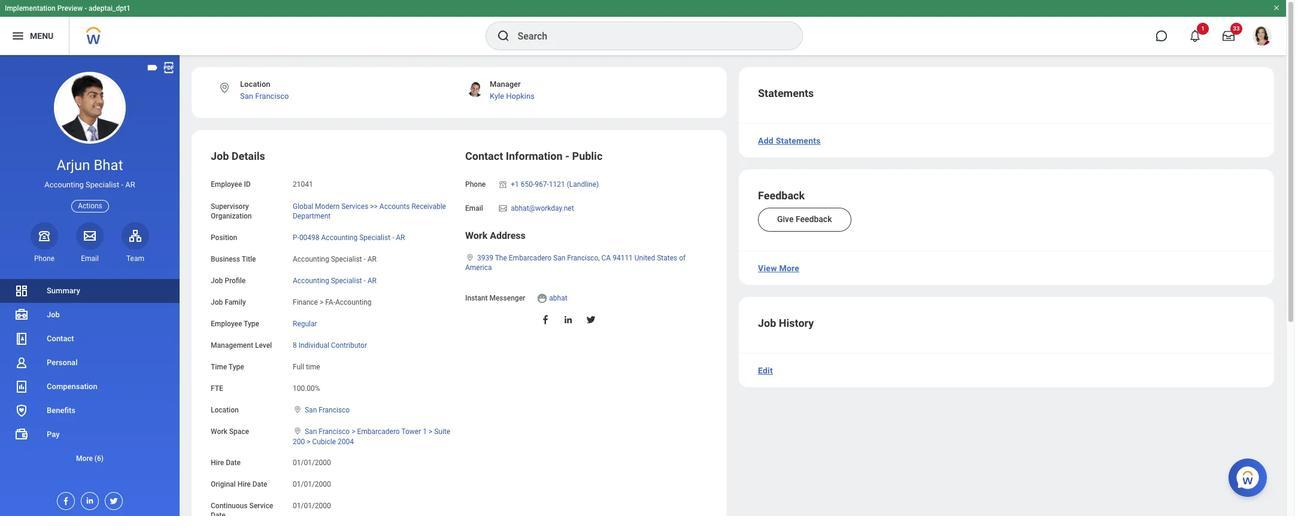 Task type: describe. For each thing, give the bounding box(es) containing it.
instant
[[465, 294, 488, 302]]

the
[[495, 254, 507, 262]]

services
[[341, 202, 368, 210]]

full time element
[[293, 361, 320, 371]]

job for job profile
[[211, 277, 223, 285]]

original hire date element
[[293, 473, 331, 489]]

give feedback button
[[758, 208, 851, 232]]

job details button
[[211, 150, 265, 163]]

personal
[[47, 358, 78, 367]]

ar inside 'accounting specialist - ar' 'link'
[[367, 277, 377, 285]]

add
[[758, 136, 774, 145]]

kyle
[[490, 92, 504, 101]]

ca
[[601, 254, 611, 262]]

compensation image
[[14, 380, 29, 394]]

san inside 3939 the embarcadero san francisco, ca 94111 united states of america
[[553, 254, 565, 262]]

8
[[293, 341, 297, 350]]

1 horizontal spatial mail image
[[498, 203, 508, 213]]

feedback inside give feedback button
[[796, 214, 832, 224]]

receivable
[[412, 202, 446, 210]]

location for location
[[211, 406, 239, 415]]

accounting inside navigation pane region
[[44, 180, 84, 189]]

+1
[[511, 181, 519, 189]]

0 vertical spatial location image
[[218, 81, 231, 95]]

close environment banner image
[[1273, 4, 1280, 11]]

id
[[244, 181, 251, 189]]

job profile
[[211, 277, 246, 285]]

san inside san francisco > embarcadero tower 1 > suite 200 > cubicle 2004
[[305, 428, 317, 436]]

adeptai_dpt1
[[89, 4, 130, 13]]

fa-
[[325, 298, 335, 307]]

pay image
[[14, 427, 29, 442]]

america
[[465, 263, 492, 272]]

organization
[[211, 212, 252, 220]]

1121
[[549, 181, 565, 189]]

job for job details
[[211, 150, 229, 163]]

finance > fa-accounting
[[293, 298, 372, 307]]

specialist inside business title element
[[331, 255, 362, 263]]

type for time type
[[229, 363, 244, 371]]

job family
[[211, 298, 246, 307]]

individual
[[299, 341, 329, 350]]

employee for employee id
[[211, 181, 242, 189]]

0 vertical spatial feedback
[[758, 189, 805, 202]]

yahoo image
[[537, 293, 548, 304]]

employee for employee type
[[211, 320, 242, 328]]

san inside location san francisco
[[240, 92, 253, 101]]

implementation preview -   adeptai_dpt1
[[5, 4, 130, 13]]

location image for work space
[[293, 427, 302, 436]]

1 inside button
[[1201, 25, 1205, 32]]

pay
[[47, 430, 60, 439]]

1 horizontal spatial twitter image
[[586, 314, 597, 325]]

address
[[490, 230, 526, 241]]

work space
[[211, 428, 249, 436]]

work address
[[465, 230, 526, 241]]

location san francisco
[[240, 80, 289, 101]]

01/01/2000 for continuous service date
[[293, 502, 331, 510]]

email inside "popup button"
[[81, 254, 99, 263]]

- inside navigation pane region
[[121, 180, 123, 189]]

francisco inside location san francisco
[[255, 92, 289, 101]]

phone inside contact information - public group
[[465, 181, 486, 189]]

0 horizontal spatial twitter image
[[105, 493, 119, 506]]

global modern services >> accounts receivable department
[[293, 202, 446, 220]]

actions button
[[71, 200, 109, 212]]

>>
[[370, 202, 378, 210]]

justify image
[[11, 29, 25, 43]]

linkedin image
[[81, 493, 95, 505]]

global
[[293, 202, 313, 210]]

navigation pane region
[[0, 55, 180, 516]]

1 button
[[1182, 23, 1209, 49]]

messenger
[[489, 294, 525, 302]]

job for job
[[47, 310, 60, 319]]

position
[[211, 233, 237, 242]]

0 vertical spatial hire
[[211, 458, 224, 467]]

date for service
[[211, 511, 226, 516]]

business title
[[211, 255, 256, 263]]

- down accounts
[[392, 233, 394, 242]]

1 inside san francisco > embarcadero tower 1 > suite 200 > cubicle 2004
[[423, 428, 427, 436]]

personal image
[[14, 356, 29, 370]]

date for hire
[[253, 480, 267, 488]]

(landline)
[[567, 181, 599, 189]]

tag image
[[146, 61, 159, 74]]

contact information - public
[[465, 150, 602, 163]]

menu
[[30, 31, 53, 40]]

contact information - public button
[[465, 150, 602, 163]]

title
[[242, 255, 256, 263]]

> up the 2004 at the bottom left
[[352, 428, 355, 436]]

p-00498 accounting specialist - ar
[[293, 233, 405, 242]]

3939 the embarcadero san francisco, ca 94111 united states of america
[[465, 254, 686, 272]]

united
[[635, 254, 655, 262]]

job for job family
[[211, 298, 223, 307]]

1 vertical spatial san francisco link
[[305, 404, 350, 415]]

accounting up business title element
[[321, 233, 358, 242]]

profile logan mcneil image
[[1253, 26, 1272, 48]]

public
[[572, 150, 602, 163]]

history
[[779, 317, 814, 329]]

employee type
[[211, 320, 259, 328]]

full time
[[293, 363, 320, 371]]

(6)
[[94, 454, 104, 463]]

original hire date
[[211, 480, 267, 488]]

francisco for san francisco
[[319, 406, 350, 415]]

give feedback
[[777, 214, 832, 224]]

hire date element
[[293, 451, 331, 467]]

team arjun bhat element
[[122, 254, 149, 263]]

san francisco
[[305, 406, 350, 415]]

modern
[[315, 202, 340, 210]]

team link
[[122, 222, 149, 263]]

san francisco > embarcadero tower 1 > suite 200 > cubicle 2004
[[293, 428, 450, 446]]

1 horizontal spatial hire
[[237, 480, 251, 488]]

abhat@workday.net link
[[511, 202, 574, 212]]

instant messenger
[[465, 294, 525, 302]]

arjun bhat
[[57, 157, 123, 174]]

family
[[225, 298, 246, 307]]

650-
[[521, 181, 535, 189]]

job link
[[0, 303, 180, 327]]

search image
[[496, 29, 510, 43]]

job family element
[[293, 291, 372, 307]]

contributor
[[331, 341, 367, 350]]

view more button
[[753, 256, 804, 280]]

personal link
[[0, 351, 180, 375]]

suite
[[434, 428, 450, 436]]

more (6) button
[[0, 447, 180, 471]]

summary link
[[0, 279, 180, 303]]

manager
[[490, 80, 521, 89]]

100.00%
[[293, 385, 320, 393]]

view
[[758, 263, 777, 273]]

add statements button
[[753, 129, 825, 153]]



Task type: locate. For each thing, give the bounding box(es) containing it.
0 vertical spatial location
[[240, 80, 270, 89]]

967-
[[535, 181, 549, 189]]

hire up original
[[211, 458, 224, 467]]

twitter image right linkedin icon in the left bottom of the page
[[105, 493, 119, 506]]

embarcadero right the
[[509, 254, 551, 262]]

email arjun bhat element
[[76, 254, 104, 263]]

- inside business title element
[[364, 255, 366, 263]]

pay link
[[0, 423, 180, 447]]

0 horizontal spatial hire
[[211, 458, 224, 467]]

0 vertical spatial contact
[[465, 150, 503, 163]]

8 individual contributor
[[293, 341, 367, 350]]

specialist inside navigation pane region
[[86, 180, 119, 189]]

0 vertical spatial email
[[465, 204, 483, 212]]

give
[[777, 214, 794, 224]]

1 vertical spatial contact
[[47, 334, 74, 343]]

statements up add statements
[[758, 87, 814, 99]]

0 vertical spatial phone
[[465, 181, 486, 189]]

- left public
[[565, 150, 569, 163]]

mail image up address
[[498, 203, 508, 213]]

- up job family "element"
[[364, 277, 366, 285]]

job down summary
[[47, 310, 60, 319]]

0 vertical spatial embarcadero
[[509, 254, 551, 262]]

contact for contact information - public
[[465, 150, 503, 163]]

accounting specialist - ar inside navigation pane region
[[44, 180, 135, 189]]

0 horizontal spatial san francisco link
[[240, 92, 289, 101]]

finance
[[293, 298, 318, 307]]

contact left information
[[465, 150, 503, 163]]

embarcadero
[[509, 254, 551, 262], [357, 428, 400, 436]]

0 vertical spatial type
[[244, 320, 259, 328]]

job left profile
[[211, 277, 223, 285]]

- inside menu banner
[[85, 4, 87, 13]]

1 vertical spatial accounting specialist - ar
[[293, 255, 377, 263]]

1 vertical spatial employee
[[211, 320, 242, 328]]

ar inside navigation pane region
[[125, 180, 135, 189]]

abhat link
[[549, 291, 567, 302]]

- right "preview"
[[85, 4, 87, 13]]

linkedin image
[[563, 314, 574, 325]]

view team image
[[128, 229, 142, 243]]

time type
[[211, 363, 244, 371]]

feedback right the give
[[796, 214, 832, 224]]

1 horizontal spatial contact
[[465, 150, 503, 163]]

accounting specialist - ar for 'accounting specialist - ar' 'link'
[[293, 277, 377, 285]]

1 vertical spatial statements
[[776, 136, 821, 145]]

1 vertical spatial francisco
[[319, 406, 350, 415]]

2 vertical spatial date
[[211, 511, 226, 516]]

more left (6) at the left of page
[[76, 454, 93, 463]]

date down continuous
[[211, 511, 226, 516]]

1 horizontal spatial phone image
[[498, 180, 508, 189]]

more (6) button
[[0, 451, 180, 466]]

specialist down bhat on the top left of page
[[86, 180, 119, 189]]

fte element
[[293, 377, 320, 394]]

1 vertical spatial more
[[76, 454, 93, 463]]

more (6)
[[76, 454, 104, 463]]

feedback
[[758, 189, 805, 202], [796, 214, 832, 224]]

tower
[[401, 428, 421, 436]]

type right time
[[229, 363, 244, 371]]

notifications large image
[[1189, 30, 1201, 42]]

0 horizontal spatial more
[[76, 454, 93, 463]]

3939 the embarcadero san francisco, ca 94111 united states of america link
[[465, 251, 686, 272]]

- down bhat on the top left of page
[[121, 180, 123, 189]]

0 vertical spatial accounting specialist - ar
[[44, 180, 135, 189]]

0 vertical spatial twitter image
[[586, 314, 597, 325]]

list containing summary
[[0, 279, 180, 471]]

0 vertical spatial francisco
[[255, 92, 289, 101]]

00498
[[299, 233, 319, 242]]

email inside contact information - public group
[[465, 204, 483, 212]]

edit
[[758, 366, 773, 375]]

job details group
[[211, 149, 453, 516]]

manager kyle hopkins
[[490, 80, 535, 101]]

continuous service date element
[[293, 494, 331, 511]]

0 vertical spatial more
[[779, 263, 799, 273]]

3 01/01/2000 from the top
[[293, 502, 331, 510]]

accounting inside business title element
[[293, 255, 329, 263]]

feedback up the give
[[758, 189, 805, 202]]

location image up 200
[[293, 427, 302, 436]]

1 vertical spatial hire
[[237, 480, 251, 488]]

san francisco link
[[240, 92, 289, 101], [305, 404, 350, 415]]

employee
[[211, 181, 242, 189], [211, 320, 242, 328]]

-
[[85, 4, 87, 13], [565, 150, 569, 163], [121, 180, 123, 189], [392, 233, 394, 242], [364, 255, 366, 263], [364, 277, 366, 285]]

specialist up job family "element"
[[331, 277, 362, 285]]

phone button
[[31, 222, 58, 263]]

job details
[[211, 150, 265, 163]]

accounting down arjun
[[44, 180, 84, 189]]

job left the family
[[211, 298, 223, 307]]

space
[[229, 428, 249, 436]]

contact image
[[14, 332, 29, 346]]

contact link
[[0, 327, 180, 351]]

phone image left +1
[[498, 180, 508, 189]]

location inside location san francisco
[[240, 80, 270, 89]]

0 horizontal spatial work
[[211, 428, 227, 436]]

phone up summary
[[34, 254, 54, 263]]

email up summary link
[[81, 254, 99, 263]]

more inside dropdown button
[[76, 454, 93, 463]]

1 vertical spatial location
[[211, 406, 239, 415]]

accounting specialist - ar
[[44, 180, 135, 189], [293, 255, 377, 263], [293, 277, 377, 285]]

phone image up 'phone arjun bhat' element
[[36, 229, 53, 243]]

accounting specialist - ar link
[[293, 274, 377, 285]]

accounting specialist - ar up job family "element"
[[293, 277, 377, 285]]

date inside continuous service date
[[211, 511, 226, 516]]

0 vertical spatial 1
[[1201, 25, 1205, 32]]

1 horizontal spatial date
[[226, 458, 241, 467]]

> left fa-
[[320, 298, 323, 307]]

san inside san francisco link
[[305, 406, 317, 415]]

facebook image down yahoo icon
[[540, 314, 551, 325]]

more
[[779, 263, 799, 273], [76, 454, 93, 463]]

edit button
[[753, 359, 778, 383]]

type for employee type
[[244, 320, 259, 328]]

1 01/01/2000 from the top
[[293, 458, 331, 467]]

continuous service date
[[211, 502, 273, 516]]

work left space
[[211, 428, 227, 436]]

1 vertical spatial email
[[81, 254, 99, 263]]

location image
[[465, 253, 475, 261]]

summary
[[47, 286, 80, 295]]

job for job history
[[758, 317, 776, 329]]

accounting up the finance
[[293, 277, 329, 285]]

1 vertical spatial mail image
[[83, 229, 97, 243]]

0 horizontal spatial mail image
[[83, 229, 97, 243]]

01/01/2000
[[293, 458, 331, 467], [293, 480, 331, 488], [293, 502, 331, 510]]

+1 650-967-1121 (landline) link
[[511, 178, 599, 189]]

job left history
[[758, 317, 776, 329]]

1 vertical spatial work
[[211, 428, 227, 436]]

0 horizontal spatial contact
[[47, 334, 74, 343]]

regular
[[293, 320, 317, 328]]

phone image inside popup button
[[36, 229, 53, 243]]

1 horizontal spatial san francisco link
[[305, 404, 350, 415]]

0 horizontal spatial phone
[[34, 254, 54, 263]]

>
[[320, 298, 323, 307], [352, 428, 355, 436], [429, 428, 432, 436], [307, 437, 310, 446]]

specialist
[[86, 180, 119, 189], [359, 233, 390, 242], [331, 255, 362, 263], [331, 277, 362, 285]]

mail image up email arjun bhat element
[[83, 229, 97, 243]]

time
[[211, 363, 227, 371]]

more right view
[[779, 263, 799, 273]]

mail image
[[498, 203, 508, 213], [83, 229, 97, 243]]

accounting inside job family "element"
[[335, 298, 372, 307]]

0 vertical spatial 01/01/2000
[[293, 458, 331, 467]]

job history
[[758, 317, 814, 329]]

2 employee from the top
[[211, 320, 242, 328]]

- inside group
[[565, 150, 569, 163]]

0 vertical spatial phone image
[[498, 180, 508, 189]]

0 horizontal spatial 1
[[423, 428, 427, 436]]

1 vertical spatial 01/01/2000
[[293, 480, 331, 488]]

1 horizontal spatial facebook image
[[540, 314, 551, 325]]

1 vertical spatial twitter image
[[105, 493, 119, 506]]

1 employee from the top
[[211, 181, 242, 189]]

information
[[506, 150, 563, 163]]

specialist down global modern services >> accounts receivable department
[[359, 233, 390, 242]]

location image down "100.00%"
[[293, 406, 302, 414]]

embarcadero inside 3939 the embarcadero san francisco, ca 94111 united states of america
[[509, 254, 551, 262]]

embarcadero left tower
[[357, 428, 400, 436]]

phone arjun bhat element
[[31, 254, 58, 263]]

fte
[[211, 385, 223, 393]]

ar up view team image
[[125, 180, 135, 189]]

work for work space
[[211, 428, 227, 436]]

employee id element
[[293, 173, 313, 190]]

1
[[1201, 25, 1205, 32], [423, 428, 427, 436]]

1 vertical spatial feedback
[[796, 214, 832, 224]]

contact up personal
[[47, 334, 74, 343]]

accounting specialist - ar up 'accounting specialist - ar' 'link'
[[293, 255, 377, 263]]

francisco,
[[567, 254, 600, 262]]

work for work address
[[465, 230, 487, 241]]

list
[[0, 279, 180, 471]]

full
[[293, 363, 304, 371]]

1 vertical spatial facebook image
[[57, 493, 71, 506]]

work inside contact information - public group
[[465, 230, 487, 241]]

location for location san francisco
[[240, 80, 270, 89]]

1 right notifications large image
[[1201, 25, 1205, 32]]

0 vertical spatial san francisco link
[[240, 92, 289, 101]]

0 vertical spatial employee
[[211, 181, 242, 189]]

facebook image
[[540, 314, 551, 325], [57, 493, 71, 506]]

phone image inside contact information - public group
[[498, 180, 508, 189]]

01/01/2000 up the original hire date element
[[293, 458, 331, 467]]

accounting
[[44, 180, 84, 189], [321, 233, 358, 242], [293, 255, 329, 263], [293, 277, 329, 285], [335, 298, 372, 307]]

job left details
[[211, 150, 229, 163]]

accounting specialist - ar down arjun bhat at the top left
[[44, 180, 135, 189]]

job inside navigation pane region
[[47, 310, 60, 319]]

ar up job family "element"
[[367, 277, 377, 285]]

twitter image right linkedin image
[[586, 314, 597, 325]]

ar inside business title element
[[367, 255, 377, 263]]

p-
[[293, 233, 299, 242]]

ar
[[125, 180, 135, 189], [396, 233, 405, 242], [367, 255, 377, 263], [367, 277, 377, 285]]

- down p-00498 accounting specialist - ar
[[364, 255, 366, 263]]

2004
[[338, 437, 354, 446]]

2 vertical spatial location image
[[293, 427, 302, 436]]

employee id
[[211, 181, 251, 189]]

add statements
[[758, 136, 821, 145]]

facebook image inside contact information - public group
[[540, 314, 551, 325]]

> left suite
[[429, 428, 432, 436]]

statements right add
[[776, 136, 821, 145]]

+1 650-967-1121 (landline)
[[511, 181, 599, 189]]

1 right tower
[[423, 428, 427, 436]]

1 horizontal spatial 1
[[1201, 25, 1205, 32]]

2 vertical spatial 01/01/2000
[[293, 502, 331, 510]]

arjun
[[57, 157, 90, 174]]

time
[[306, 363, 320, 371]]

21041
[[293, 181, 313, 189]]

8 individual contributor link
[[293, 339, 367, 350]]

> right 200
[[307, 437, 310, 446]]

0 vertical spatial date
[[226, 458, 241, 467]]

33 button
[[1215, 23, 1242, 49]]

bhat
[[94, 157, 123, 174]]

Search Workday  search field
[[518, 23, 777, 49]]

location image
[[218, 81, 231, 95], [293, 406, 302, 414], [293, 427, 302, 436]]

0 horizontal spatial facebook image
[[57, 493, 71, 506]]

email
[[465, 204, 483, 212], [81, 254, 99, 263]]

hire right original
[[237, 480, 251, 488]]

supervisory organization
[[211, 202, 252, 220]]

business title element
[[293, 248, 377, 264]]

compensation link
[[0, 375, 180, 399]]

specialist inside 'link'
[[331, 277, 362, 285]]

ar inside p-00498 accounting specialist - ar link
[[396, 233, 405, 242]]

0 vertical spatial mail image
[[498, 203, 508, 213]]

global modern services >> accounts receivable department link
[[293, 200, 446, 220]]

1 horizontal spatial phone
[[465, 181, 486, 189]]

phone left +1
[[465, 181, 486, 189]]

ar down p-00498 accounting specialist - ar
[[367, 255, 377, 263]]

statements
[[758, 87, 814, 99], [776, 136, 821, 145]]

service
[[249, 502, 273, 510]]

location image for location
[[293, 406, 302, 414]]

- inside 'link'
[[364, 277, 366, 285]]

work inside job details group
[[211, 428, 227, 436]]

1 vertical spatial date
[[253, 480, 267, 488]]

job image
[[14, 308, 29, 322]]

date
[[226, 458, 241, 467], [253, 480, 267, 488], [211, 511, 226, 516]]

1 vertical spatial location image
[[293, 406, 302, 414]]

accounting down 00498
[[293, 255, 329, 263]]

contact inside contact link
[[47, 334, 74, 343]]

01/01/2000 for hire date
[[293, 458, 331, 467]]

0 horizontal spatial email
[[81, 254, 99, 263]]

menu button
[[0, 17, 69, 55]]

contact information - public group
[[465, 149, 708, 333]]

regular link
[[293, 317, 317, 328]]

1 vertical spatial 1
[[423, 428, 427, 436]]

team
[[126, 254, 144, 263]]

0 horizontal spatial embarcadero
[[357, 428, 400, 436]]

1 horizontal spatial more
[[779, 263, 799, 273]]

0 vertical spatial work
[[465, 230, 487, 241]]

francisco inside san francisco > embarcadero tower 1 > suite 200 > cubicle 2004
[[319, 428, 350, 436]]

profile
[[225, 277, 246, 285]]

view printable version (pdf) image
[[162, 61, 175, 74]]

mail image inside "popup button"
[[83, 229, 97, 243]]

employee down job family
[[211, 320, 242, 328]]

33
[[1233, 25, 1240, 32]]

twitter image
[[586, 314, 597, 325], [105, 493, 119, 506]]

01/01/2000 up the continuous service date element
[[293, 480, 331, 488]]

inbox large image
[[1223, 30, 1235, 42]]

type up the management level
[[244, 320, 259, 328]]

accounting down 'accounting specialist - ar' 'link'
[[335, 298, 372, 307]]

0 vertical spatial facebook image
[[540, 314, 551, 325]]

1 horizontal spatial location
[[240, 80, 270, 89]]

department
[[293, 212, 331, 220]]

location inside job details group
[[211, 406, 239, 415]]

of
[[679, 254, 686, 262]]

kyle hopkins link
[[490, 92, 535, 101]]

1 horizontal spatial email
[[465, 204, 483, 212]]

states
[[657, 254, 677, 262]]

phone image
[[498, 180, 508, 189], [36, 229, 53, 243]]

facebook image left linkedin icon in the left bottom of the page
[[57, 493, 71, 506]]

management
[[211, 341, 253, 350]]

summary image
[[14, 284, 29, 298]]

1 vertical spatial embarcadero
[[357, 428, 400, 436]]

01/01/2000 for original hire date
[[293, 480, 331, 488]]

supervisory
[[211, 202, 249, 210]]

1 vertical spatial phone image
[[36, 229, 53, 243]]

francisco for san francisco > embarcadero tower 1 > suite 200 > cubicle 2004
[[319, 428, 350, 436]]

date up original hire date
[[226, 458, 241, 467]]

accounting specialist - ar for business title element
[[293, 255, 377, 263]]

hire
[[211, 458, 224, 467], [237, 480, 251, 488]]

0 vertical spatial statements
[[758, 87, 814, 99]]

actions
[[78, 202, 102, 210]]

0 horizontal spatial date
[[211, 511, 226, 516]]

menu banner
[[0, 0, 1286, 55]]

0 horizontal spatial location
[[211, 406, 239, 415]]

email up work address
[[465, 204, 483, 212]]

hopkins
[[506, 92, 535, 101]]

contact for contact
[[47, 334, 74, 343]]

contact inside contact information - public group
[[465, 150, 503, 163]]

1 horizontal spatial work
[[465, 230, 487, 241]]

1 vertical spatial type
[[229, 363, 244, 371]]

date up service
[[253, 480, 267, 488]]

statements inside button
[[776, 136, 821, 145]]

phone inside popup button
[[34, 254, 54, 263]]

94111
[[613, 254, 633, 262]]

work up location icon
[[465, 230, 487, 241]]

management level
[[211, 341, 272, 350]]

> inside job family "element"
[[320, 298, 323, 307]]

benefits image
[[14, 404, 29, 418]]

continuous
[[211, 502, 248, 510]]

2 vertical spatial francisco
[[319, 428, 350, 436]]

facebook image inside navigation pane region
[[57, 493, 71, 506]]

200
[[293, 437, 305, 446]]

2 horizontal spatial date
[[253, 480, 267, 488]]

more inside button
[[779, 263, 799, 273]]

1 horizontal spatial embarcadero
[[509, 254, 551, 262]]

employee left the id
[[211, 181, 242, 189]]

accounting inside 'link'
[[293, 277, 329, 285]]

1 vertical spatial phone
[[34, 254, 54, 263]]

01/01/2000 down the original hire date element
[[293, 502, 331, 510]]

specialist down p-00498 accounting specialist - ar
[[331, 255, 362, 263]]

ar down accounts
[[396, 233, 405, 242]]

location image left location san francisco
[[218, 81, 231, 95]]

2 01/01/2000 from the top
[[293, 480, 331, 488]]

2 vertical spatial accounting specialist - ar
[[293, 277, 377, 285]]

embarcadero inside san francisco > embarcadero tower 1 > suite 200 > cubicle 2004
[[357, 428, 400, 436]]

accounts
[[380, 202, 410, 210]]

0 horizontal spatial phone image
[[36, 229, 53, 243]]

hire date
[[211, 458, 241, 467]]



Task type: vqa. For each thing, say whether or not it's contained in the screenshot.
'related actions' icon
no



